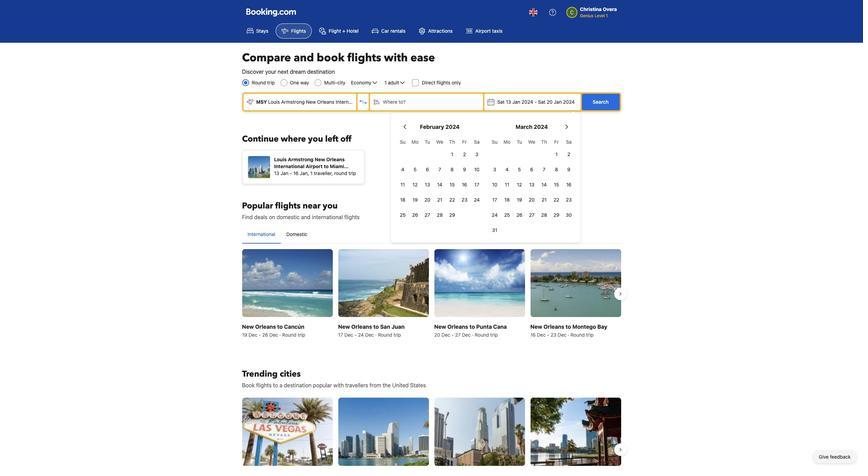 Task type: describe. For each thing, give the bounding box(es) containing it.
round trip
[[252, 80, 275, 85]]

bay
[[598, 324, 608, 330]]

tu for march
[[517, 139, 522, 145]]

popular flights near you find deals on domestic and international flights
[[242, 200, 360, 220]]

1 February 2024 checkbox
[[446, 148, 459, 161]]

new orleans to montego bay image
[[531, 249, 621, 317]]

to?
[[399, 99, 406, 105]]

20 inside new orleans to punta cana 20 dec - 27 dec · round trip
[[434, 332, 440, 338]]

trip right round
[[349, 170, 356, 176]]

4 for 4 checkbox
[[401, 166, 404, 172]]

hotel
[[347, 28, 359, 34]]

with inside "trending cities book flights to a destination popular with travellers from the united states"
[[334, 382, 344, 389]]

on
[[269, 214, 275, 220]]

flights
[[291, 28, 306, 34]]

1 inside 1 adult dropdown button
[[385, 80, 387, 85]]

to for new orleans to san juan
[[374, 324, 379, 330]]

stays link
[[241, 23, 274, 39]]

3 March 2024 checkbox
[[489, 163, 501, 176]]

21 for 21 checkbox
[[542, 197, 547, 203]]

where to?
[[383, 99, 406, 105]]

jan,
[[300, 170, 309, 176]]

new orleans to cancún 19 dec - 26 dec · round trip
[[242, 324, 305, 338]]

31 March 2024 checkbox
[[489, 223, 501, 237]]

and inside the compare and book flights with ease discover your next dream destination
[[294, 50, 314, 65]]

22 for 22 february 2024 checkbox
[[449, 197, 455, 203]]

2 sat from the left
[[538, 99, 546, 105]]

trip inside new orleans to cancún 19 dec - 26 dec · round trip
[[298, 332, 305, 338]]

car rentals
[[381, 28, 406, 34]]

28 March 2024 checkbox
[[538, 208, 551, 222]]

attractions link
[[413, 23, 459, 39]]

attractions
[[428, 28, 453, 34]]

christina overa genius level 1
[[580, 6, 617, 18]]

and inside popular flights near you find deals on domestic and international flights
[[301, 214, 311, 220]]

new for new orleans to cancún
[[242, 324, 254, 330]]

8 for 8 checkbox
[[451, 166, 454, 172]]

2024 left search
[[563, 99, 575, 105]]

left
[[325, 133, 339, 145]]

international left 'traveller,'
[[274, 170, 305, 176]]

search
[[593, 99, 609, 105]]

16 February 2024 checkbox
[[459, 178, 471, 192]]

19 for 19 checkbox
[[517, 197, 522, 203]]

multi-
[[324, 80, 338, 85]]

continue
[[242, 133, 279, 145]]

19 February 2024 checkbox
[[409, 193, 421, 207]]

12 February 2024 checkbox
[[409, 178, 421, 192]]

where
[[281, 133, 306, 145]]

8 for 8 'checkbox'
[[555, 166, 558, 172]]

one
[[290, 80, 299, 85]]

punta
[[477, 324, 492, 330]]

car rentals link
[[366, 23, 412, 39]]

sa for march 2024
[[566, 139, 572, 145]]

stays
[[256, 28, 269, 34]]

15 for 15 march 2024 option
[[554, 182, 559, 188]]

9 March 2024 checkbox
[[563, 163, 575, 176]]

· for new orleans to san juan
[[375, 332, 377, 338]]

13 February 2024 checkbox
[[421, 178, 434, 192]]

cities
[[280, 369, 301, 380]]

united
[[392, 382, 409, 389]]

where
[[383, 99, 398, 105]]

tu for february
[[425, 139, 430, 145]]

off
[[341, 133, 352, 145]]

flight + hotel
[[329, 28, 359, 34]]

15 February 2024 checkbox
[[446, 178, 459, 192]]

30 March 2024 checkbox
[[563, 208, 575, 222]]

miami
[[330, 163, 344, 169]]

orleans for new orleans to montego bay
[[544, 324, 565, 330]]

12 March 2024 checkbox
[[514, 178, 526, 192]]

1 March 2024 checkbox
[[551, 148, 563, 161]]

destination inside the compare and book flights with ease discover your next dream destination
[[307, 69, 335, 75]]

new for new orleans to punta cana
[[434, 324, 446, 330]]

30
[[566, 212, 572, 218]]

level
[[595, 13, 605, 18]]

round for new orleans to san juan
[[378, 332, 392, 338]]

we for february
[[436, 139, 444, 145]]

find
[[242, 214, 253, 220]]

21 March 2024 checkbox
[[538, 193, 551, 207]]

18 for 18 march 2024 checkbox
[[505, 197, 510, 203]]

1 adult button
[[384, 79, 407, 87]]

th for february 2024
[[449, 139, 455, 145]]

+
[[343, 28, 346, 34]]

0 vertical spatial louis
[[268, 99, 280, 105]]

- inside new orleans to montego bay 16 dec - 23 dec · round trip
[[547, 332, 550, 338]]

february 2024
[[420, 124, 460, 130]]

orleans for new orleans to punta cana
[[448, 324, 468, 330]]

miami, united states image
[[338, 398, 429, 466]]

mo for february
[[412, 139, 419, 145]]

5 for the 5 option
[[518, 166, 521, 172]]

domestic
[[277, 214, 300, 220]]

28 for 28 option at the right top of the page
[[437, 212, 443, 218]]

5 March 2024 checkbox
[[514, 163, 526, 176]]

round inside new orleans to cancún 19 dec - 26 dec · round trip
[[282, 332, 297, 338]]

to inside louis armstrong new orleans international airport to miami international airport
[[324, 163, 329, 169]]

14 February 2024 checkbox
[[434, 178, 446, 192]]

one way
[[290, 80, 309, 85]]

- inside new orleans to cancún 19 dec - 26 dec · round trip
[[259, 332, 261, 338]]

sa for february 2024
[[474, 139, 480, 145]]

17 for "17 march 2024" checkbox
[[493, 197, 497, 203]]

1 adult
[[385, 80, 399, 85]]

6 for 6 march 2024 option
[[531, 166, 534, 172]]

1 inside 1 checkbox
[[451, 151, 453, 157]]

compare and book flights with ease discover your next dream destination
[[242, 50, 435, 75]]

3 for 3 option
[[476, 151, 479, 157]]

27 inside new orleans to punta cana 20 dec - 27 dec · round trip
[[455, 332, 461, 338]]

17 March 2024 checkbox
[[489, 193, 501, 207]]

new for new orleans to san juan
[[338, 324, 350, 330]]

23 February 2024 checkbox
[[459, 193, 471, 207]]

msy
[[256, 99, 267, 105]]

direct
[[422, 80, 436, 85]]

16 inside new orleans to montego bay 16 dec - 23 dec · round trip
[[531, 332, 536, 338]]

8 February 2024 checkbox
[[446, 163, 459, 176]]

domestic
[[286, 231, 308, 237]]

give
[[819, 454, 829, 460]]

11 for '11 march 2024' option on the right top
[[505, 182, 510, 188]]

search button
[[582, 94, 620, 110]]

29 February 2024 checkbox
[[446, 208, 459, 222]]

27 for 27 march 2024 checkbox
[[529, 212, 535, 218]]

1 horizontal spatial jan
[[513, 99, 521, 105]]

flights inside the compare and book flights with ease discover your next dream destination
[[347, 50, 381, 65]]

1 right jan,
[[311, 170, 313, 176]]

louis armstrong new orleans international airport to miami international airport
[[274, 156, 345, 176]]

orlando, united states image
[[531, 398, 621, 466]]

multi-city
[[324, 80, 346, 85]]

deals
[[254, 214, 268, 220]]

new orleans to punta cana 20 dec - 27 dec · round trip
[[434, 324, 507, 338]]

popular
[[242, 200, 273, 212]]

6 for 6 checkbox
[[426, 166, 429, 172]]

feedback
[[830, 454, 851, 460]]

new orleans to punta cana image
[[434, 249, 525, 317]]

5 February 2024 checkbox
[[409, 163, 421, 176]]

orleans down multi-
[[317, 99, 335, 105]]

23 for '23' option
[[462, 197, 468, 203]]

trip inside new orleans to san juan 17 dec - 24 dec · round trip
[[394, 332, 401, 338]]

14 for 14 february 2024 checkbox
[[437, 182, 443, 188]]

9 for 9 checkbox
[[568, 166, 571, 172]]

your
[[265, 69, 276, 75]]

31
[[492, 227, 498, 233]]

12 for 12 checkbox
[[413, 182, 418, 188]]

29 for 29 march 2024 option
[[554, 212, 560, 218]]

book
[[317, 50, 345, 65]]

1 dec from the left
[[249, 332, 257, 338]]

juan
[[392, 324, 405, 330]]

orleans for new orleans to san juan
[[351, 324, 372, 330]]

february
[[420, 124, 444, 130]]

trip inside new orleans to montego bay 16 dec - 23 dec · round trip
[[586, 332, 594, 338]]

we for march
[[528, 139, 536, 145]]

trip inside new orleans to punta cana 20 dec - 27 dec · round trip
[[491, 332, 498, 338]]

16 March 2024 checkbox
[[563, 178, 575, 192]]

rentals
[[391, 28, 406, 34]]

adult
[[388, 80, 399, 85]]

continue where you left off
[[242, 133, 352, 145]]

popular
[[313, 382, 332, 389]]

19 March 2024 checkbox
[[514, 193, 526, 207]]

7 for 7 checkbox
[[439, 166, 441, 172]]

msy louis armstrong new orleans international airport
[[256, 99, 380, 105]]

10 February 2024 checkbox
[[471, 163, 483, 176]]

4 for the 4 option
[[506, 166, 509, 172]]

8 March 2024 checkbox
[[551, 163, 563, 176]]

25 for 25 checkbox
[[504, 212, 510, 218]]

a
[[280, 382, 283, 389]]

flights inside "trending cities book flights to a destination popular with travellers from the united states"
[[256, 382, 272, 389]]

region containing new orleans to cancún
[[237, 246, 627, 341]]

29 March 2024 checkbox
[[551, 208, 563, 222]]

trip down your at top
[[267, 80, 275, 85]]

26 for 26 option
[[517, 212, 523, 218]]

to inside "trending cities book flights to a destination popular with travellers from the united states"
[[273, 382, 278, 389]]

los angeles, united states image
[[434, 398, 525, 466]]

you inside popular flights near you find deals on domestic and international flights
[[323, 200, 338, 212]]

th for march 2024
[[541, 139, 547, 145]]

destination inside "trending cities book flights to a destination popular with travellers from the united states"
[[284, 382, 312, 389]]

flights left only
[[437, 80, 451, 85]]

next
[[278, 69, 289, 75]]

0 vertical spatial you
[[308, 133, 323, 145]]

christina
[[580, 6, 602, 12]]

city
[[338, 80, 346, 85]]

26 February 2024 checkbox
[[409, 208, 421, 222]]

4 dec from the left
[[365, 332, 374, 338]]

0 vertical spatial armstrong
[[281, 99, 305, 105]]

near
[[303, 200, 321, 212]]

fr for march 2024
[[554, 139, 559, 145]]

from
[[370, 382, 381, 389]]

round for new orleans to montego bay
[[571, 332, 585, 338]]

2024 up march
[[522, 99, 534, 105]]

24 March 2024 checkbox
[[489, 208, 501, 222]]

where to? button
[[370, 94, 483, 110]]

8 dec from the left
[[558, 332, 567, 338]]

international
[[312, 214, 343, 220]]

new inside louis armstrong new orleans international airport to miami international airport
[[315, 156, 325, 162]]

march 2024
[[516, 124, 548, 130]]

las vegas, united states image
[[242, 398, 333, 466]]

21 for 21 february 2024 option
[[437, 197, 443, 203]]

10 for the 10 march 2024 checkbox
[[492, 182, 498, 188]]

15 for 15 checkbox
[[450, 182, 455, 188]]

armstrong inside louis armstrong new orleans international airport to miami international airport
[[288, 156, 314, 162]]

6 March 2024 checkbox
[[526, 163, 538, 176]]



Task type: vqa. For each thing, say whether or not it's contained in the screenshot.


Task type: locate. For each thing, give the bounding box(es) containing it.
21 inside checkbox
[[542, 197, 547, 203]]

1 horizontal spatial with
[[384, 50, 408, 65]]

1 horizontal spatial 25
[[504, 212, 510, 218]]

28
[[437, 212, 443, 218], [541, 212, 547, 218]]

0 horizontal spatial tu
[[425, 139, 430, 145]]

1 fr from the left
[[462, 139, 467, 145]]

1 15 from the left
[[450, 182, 455, 188]]

and
[[294, 50, 314, 65], [301, 214, 311, 220]]

1 horizontal spatial 9
[[568, 166, 571, 172]]

2 21 from the left
[[542, 197, 547, 203]]

and up the dream
[[294, 50, 314, 65]]

0 horizontal spatial 24
[[358, 332, 364, 338]]

27 for 27 checkbox
[[425, 212, 430, 218]]

4 left 5 february 2024 option
[[401, 166, 404, 172]]

1 12 from the left
[[413, 182, 418, 188]]

economy
[[351, 80, 372, 85]]

2 su from the left
[[492, 139, 498, 145]]

flights down trending
[[256, 382, 272, 389]]

10 for 10 option
[[474, 166, 480, 172]]

1 inside 'christina overa genius level 1'
[[606, 13, 608, 18]]

1 horizontal spatial 19
[[413, 197, 418, 203]]

su for february
[[400, 139, 406, 145]]

we down march 2024
[[528, 139, 536, 145]]

international down the "city"
[[336, 99, 364, 105]]

2 12 from the left
[[517, 182, 522, 188]]

0 horizontal spatial 19
[[242, 332, 247, 338]]

1 horizontal spatial 6
[[531, 166, 534, 172]]

14 right 13 march 2024 option
[[542, 182, 547, 188]]

flights up economy
[[347, 50, 381, 65]]

13 inside option
[[425, 182, 430, 188]]

flights up domestic
[[275, 200, 301, 212]]

2 18 from the left
[[505, 197, 510, 203]]

3 · from the left
[[472, 332, 474, 338]]

23 inside option
[[462, 197, 468, 203]]

2 vertical spatial 17
[[338, 332, 343, 338]]

0 horizontal spatial with
[[334, 382, 344, 389]]

2 sa from the left
[[566, 139, 572, 145]]

2 th from the left
[[541, 139, 547, 145]]

flight + hotel link
[[313, 23, 365, 39]]

- inside new orleans to san juan 17 dec - 24 dec · round trip
[[355, 332, 357, 338]]

7 right 6 march 2024 option
[[543, 166, 546, 172]]

0 vertical spatial destination
[[307, 69, 335, 75]]

0 vertical spatial region
[[237, 246, 627, 341]]

sat
[[497, 99, 505, 105], [538, 99, 546, 105]]

2 22 from the left
[[554, 197, 560, 203]]

1 horizontal spatial 28
[[541, 212, 547, 218]]

louis inside louis armstrong new orleans international airport to miami international airport
[[274, 156, 287, 162]]

0 horizontal spatial jan
[[281, 170, 289, 176]]

with up adult
[[384, 50, 408, 65]]

give feedback
[[819, 454, 851, 460]]

8 right 7 march 2024 checkbox
[[555, 166, 558, 172]]

2 · from the left
[[375, 332, 377, 338]]

0 vertical spatial with
[[384, 50, 408, 65]]

orleans inside new orleans to cancún 19 dec - 26 dec · round trip
[[255, 324, 276, 330]]

0 horizontal spatial 2
[[463, 151, 466, 157]]

new orleans to montego bay 16 dec - 23 dec · round trip
[[531, 324, 608, 338]]

international down deals
[[248, 231, 275, 237]]

2 horizontal spatial 19
[[517, 197, 522, 203]]

0 vertical spatial and
[[294, 50, 314, 65]]

to
[[324, 163, 329, 169], [277, 324, 283, 330], [374, 324, 379, 330], [470, 324, 475, 330], [566, 324, 571, 330], [273, 382, 278, 389]]

7 March 2024 checkbox
[[538, 163, 551, 176]]

dec
[[249, 332, 257, 338], [269, 332, 278, 338], [345, 332, 353, 338], [365, 332, 374, 338], [442, 332, 450, 338], [462, 332, 471, 338], [537, 332, 546, 338], [558, 332, 567, 338]]

23 inside new orleans to montego bay 16 dec - 23 dec · round trip
[[551, 332, 557, 338]]

2 horizontal spatial jan
[[554, 99, 562, 105]]

0 vertical spatial 3
[[476, 151, 479, 157]]

28 right 27 checkbox
[[437, 212, 443, 218]]

domestic button
[[281, 225, 313, 243]]

2 11 from the left
[[505, 182, 510, 188]]

montego
[[573, 324, 596, 330]]

9 inside checkbox
[[568, 166, 571, 172]]

0 horizontal spatial 23
[[462, 197, 468, 203]]

28 inside checkbox
[[541, 212, 547, 218]]

2 region from the top
[[237, 395, 627, 470]]

7 for 7 march 2024 checkbox
[[543, 166, 546, 172]]

18
[[400, 197, 406, 203], [505, 197, 510, 203]]

traveller,
[[314, 170, 333, 176]]

1 down overa
[[606, 13, 608, 18]]

23 inside checkbox
[[566, 197, 572, 203]]

destination
[[307, 69, 335, 75], [284, 382, 312, 389]]

1 horizontal spatial 2
[[568, 151, 571, 157]]

1 left 2 checkbox
[[556, 151, 558, 157]]

0 horizontal spatial 27
[[425, 212, 430, 218]]

23
[[462, 197, 468, 203], [566, 197, 572, 203], [551, 332, 557, 338]]

1 horizontal spatial 24
[[474, 197, 480, 203]]

2 9 from the left
[[568, 166, 571, 172]]

0 horizontal spatial 21
[[437, 197, 443, 203]]

2 horizontal spatial 26
[[517, 212, 523, 218]]

0 vertical spatial 10
[[474, 166, 480, 172]]

2 29 from the left
[[554, 212, 560, 218]]

24 February 2024 checkbox
[[471, 193, 483, 207]]

orleans left punta
[[448, 324, 468, 330]]

-
[[535, 99, 537, 105], [290, 170, 292, 176], [259, 332, 261, 338], [355, 332, 357, 338], [452, 332, 454, 338], [547, 332, 550, 338]]

9 right 8 'checkbox'
[[568, 166, 571, 172]]

0 horizontal spatial 14
[[437, 182, 443, 188]]

to inside new orleans to san juan 17 dec - 24 dec · round trip
[[374, 324, 379, 330]]

to left san
[[374, 324, 379, 330]]

round inside new orleans to san juan 17 dec - 24 dec · round trip
[[378, 332, 392, 338]]

round
[[334, 170, 347, 176]]

3 dec from the left
[[345, 332, 353, 338]]

new for new orleans to montego bay
[[531, 324, 543, 330]]

17 February 2024 checkbox
[[471, 178, 483, 192]]

international button
[[242, 225, 281, 243]]

1 left adult
[[385, 80, 387, 85]]

2 horizontal spatial 24
[[492, 212, 498, 218]]

· inside new orleans to montego bay 16 dec - 23 dec · round trip
[[568, 332, 569, 338]]

2 28 from the left
[[541, 212, 547, 218]]

you up international
[[323, 200, 338, 212]]

trip down montego
[[586, 332, 594, 338]]

armstrong up jan,
[[288, 156, 314, 162]]

1 vertical spatial 24
[[492, 212, 498, 218]]

7 inside checkbox
[[543, 166, 546, 172]]

26 March 2024 checkbox
[[514, 208, 526, 222]]

1 11 from the left
[[401, 182, 405, 188]]

2 14 from the left
[[542, 182, 547, 188]]

sat 13 jan 2024 - sat 20 jan 2024
[[497, 99, 575, 105]]

22 right 21 february 2024 option
[[449, 197, 455, 203]]

11 inside '11 march 2024' option
[[505, 182, 510, 188]]

24 for 24 february 2024 checkbox
[[474, 197, 480, 203]]

booking.com logo image
[[246, 8, 296, 16], [246, 8, 296, 16]]

1 vertical spatial destination
[[284, 382, 312, 389]]

3 inside option
[[476, 151, 479, 157]]

round for new orleans to punta cana
[[475, 332, 489, 338]]

25 right 24 option
[[504, 212, 510, 218]]

9 right 8 checkbox
[[463, 166, 466, 172]]

1 grid from the left
[[397, 135, 483, 222]]

2024 right february
[[446, 124, 460, 130]]

to for new orleans to montego bay
[[566, 324, 571, 330]]

grid for february
[[397, 135, 483, 222]]

9 February 2024 checkbox
[[459, 163, 471, 176]]

flights right international
[[344, 214, 360, 220]]

23 for 23 march 2024 checkbox
[[566, 197, 572, 203]]

9 for 9 checkbox
[[463, 166, 466, 172]]

1 horizontal spatial 5
[[518, 166, 521, 172]]

0 horizontal spatial 3
[[476, 151, 479, 157]]

22
[[449, 197, 455, 203], [554, 197, 560, 203]]

0 horizontal spatial grid
[[397, 135, 483, 222]]

trip down cana
[[491, 332, 498, 338]]

0 horizontal spatial 12
[[413, 182, 418, 188]]

7 dec from the left
[[537, 332, 546, 338]]

2 inside "2 february 2024" option
[[463, 151, 466, 157]]

to left montego
[[566, 324, 571, 330]]

round down san
[[378, 332, 392, 338]]

international inside button
[[248, 231, 275, 237]]

24 inside checkbox
[[474, 197, 480, 203]]

way
[[301, 80, 309, 85]]

0 horizontal spatial 22
[[449, 197, 455, 203]]

orleans
[[317, 99, 335, 105], [326, 156, 345, 162], [255, 324, 276, 330], [351, 324, 372, 330], [448, 324, 468, 330], [544, 324, 565, 330]]

new orleans to cancún image
[[242, 249, 333, 317]]

sa up 2 checkbox
[[566, 139, 572, 145]]

and down near
[[301, 214, 311, 220]]

taxis
[[492, 28, 503, 34]]

5 for 5 february 2024 option
[[414, 166, 417, 172]]

2
[[463, 151, 466, 157], [568, 151, 571, 157]]

mo up 5 february 2024 option
[[412, 139, 419, 145]]

28 for 28 checkbox
[[541, 212, 547, 218]]

1 horizontal spatial mo
[[504, 139, 511, 145]]

4 · from the left
[[568, 332, 569, 338]]

grid
[[397, 135, 483, 222], [489, 135, 575, 237]]

1 left "2 february 2024" option
[[451, 151, 453, 157]]

1 horizontal spatial sat
[[538, 99, 546, 105]]

0 horizontal spatial fr
[[462, 139, 467, 145]]

0 horizontal spatial 7
[[439, 166, 441, 172]]

18 February 2024 checkbox
[[397, 193, 409, 207]]

1 28 from the left
[[437, 212, 443, 218]]

2 mo from the left
[[504, 139, 511, 145]]

2 fr from the left
[[554, 139, 559, 145]]

1 horizontal spatial 22
[[554, 197, 560, 203]]

march
[[516, 124, 533, 130]]

18 left 19 february 2024 option
[[400, 197, 406, 203]]

1 8 from the left
[[451, 166, 454, 172]]

to inside new orleans to montego bay 16 dec - 23 dec · round trip
[[566, 324, 571, 330]]

tu
[[425, 139, 430, 145], [517, 139, 522, 145]]

22 inside checkbox
[[449, 197, 455, 203]]

14 right 13 option
[[437, 182, 443, 188]]

29 inside checkbox
[[449, 212, 455, 218]]

13 inside popup button
[[506, 99, 511, 105]]

1 7 from the left
[[439, 166, 441, 172]]

2 4 from the left
[[506, 166, 509, 172]]

23 March 2024 checkbox
[[563, 193, 575, 207]]

new orleans to san juan image
[[338, 249, 429, 317]]

1 horizontal spatial sa
[[566, 139, 572, 145]]

15 March 2024 checkbox
[[551, 178, 563, 192]]

book
[[242, 382, 255, 389]]

1 horizontal spatial fr
[[554, 139, 559, 145]]

3 inside checkbox
[[493, 166, 496, 172]]

0 horizontal spatial 11
[[401, 182, 405, 188]]

- inside new orleans to punta cana 20 dec - 27 dec · round trip
[[452, 332, 454, 338]]

round down cancún
[[282, 332, 297, 338]]

trip down juan
[[394, 332, 401, 338]]

28 February 2024 checkbox
[[434, 208, 446, 222]]

5 right the 4 option
[[518, 166, 521, 172]]

mo up the 4 option
[[504, 139, 511, 145]]

2 7 from the left
[[543, 166, 546, 172]]

1 mo from the left
[[412, 139, 419, 145]]

1 horizontal spatial 17
[[475, 182, 480, 188]]

1 region from the top
[[237, 246, 627, 341]]

1 18 from the left
[[400, 197, 406, 203]]

12 right 11 february 2024 checkbox
[[413, 182, 418, 188]]

3 for the 3 march 2024 checkbox
[[493, 166, 496, 172]]

1 21 from the left
[[437, 197, 443, 203]]

1 sat from the left
[[497, 99, 505, 105]]

2 25 from the left
[[504, 212, 510, 218]]

su up 4 checkbox
[[400, 139, 406, 145]]

9
[[463, 166, 466, 172], [568, 166, 571, 172]]

0 horizontal spatial 10
[[474, 166, 480, 172]]

10 inside checkbox
[[492, 182, 498, 188]]

18 inside checkbox
[[400, 197, 406, 203]]

round down punta
[[475, 332, 489, 338]]

1 horizontal spatial th
[[541, 139, 547, 145]]

5 inside option
[[518, 166, 521, 172]]

trending cities book flights to a destination popular with travellers from the united states
[[242, 369, 426, 389]]

2 February 2024 checkbox
[[459, 148, 471, 161]]

0 vertical spatial 17
[[475, 182, 480, 188]]

7 inside checkbox
[[439, 166, 441, 172]]

0 horizontal spatial 18
[[400, 197, 406, 203]]

louis down where
[[274, 156, 287, 162]]

12 for "12 march 2024" checkbox at right
[[517, 182, 522, 188]]

19 for 19 february 2024 option
[[413, 197, 418, 203]]

international up jan,
[[274, 163, 305, 169]]

1 horizontal spatial 23
[[551, 332, 557, 338]]

6 right the 5 option
[[531, 166, 534, 172]]

- inside popup button
[[535, 99, 537, 105]]

2 vertical spatial 24
[[358, 332, 364, 338]]

orleans inside new orleans to punta cana 20 dec - 27 dec · round trip
[[448, 324, 468, 330]]

6 inside checkbox
[[426, 166, 429, 172]]

1 25 from the left
[[400, 212, 406, 218]]

11 right the 10 march 2024 checkbox
[[505, 182, 510, 188]]

20 inside popup button
[[547, 99, 553, 105]]

20 March 2024 checkbox
[[526, 193, 538, 207]]

22 February 2024 checkbox
[[446, 193, 459, 207]]

1 horizontal spatial 7
[[543, 166, 546, 172]]

overa
[[603, 6, 617, 12]]

2 6 from the left
[[531, 166, 534, 172]]

1 we from the left
[[436, 139, 444, 145]]

25 March 2024 checkbox
[[501, 208, 514, 222]]

13 jan - 16 jan, 1 traveller, round trip
[[274, 170, 356, 176]]

armstrong down one
[[281, 99, 305, 105]]

the
[[383, 382, 391, 389]]

1 horizontal spatial 29
[[554, 212, 560, 218]]

6
[[426, 166, 429, 172], [531, 166, 534, 172]]

4 March 2024 checkbox
[[501, 163, 514, 176]]

new inside new orleans to punta cana 20 dec - 27 dec · round trip
[[434, 324, 446, 330]]

25 February 2024 checkbox
[[397, 208, 409, 222]]

th down march 2024
[[541, 139, 547, 145]]

0 horizontal spatial sa
[[474, 139, 480, 145]]

1 horizontal spatial 12
[[517, 182, 522, 188]]

2 for february 2024
[[463, 151, 466, 157]]

10 right 9 checkbox
[[474, 166, 480, 172]]

4
[[401, 166, 404, 172], [506, 166, 509, 172]]

sat 13 jan 2024 - sat 20 jan 2024 button
[[485, 94, 581, 110]]

1
[[606, 13, 608, 18], [385, 80, 387, 85], [451, 151, 453, 157], [556, 151, 558, 157], [311, 170, 313, 176]]

8 right 7 checkbox
[[451, 166, 454, 172]]

27 February 2024 checkbox
[[421, 208, 434, 222]]

13 inside option
[[529, 182, 535, 188]]

tu down march
[[517, 139, 522, 145]]

25
[[400, 212, 406, 218], [504, 212, 510, 218]]

round down discover in the left of the page
[[252, 80, 266, 85]]

21 inside option
[[437, 197, 443, 203]]

with
[[384, 50, 408, 65], [334, 382, 344, 389]]

2 horizontal spatial 23
[[566, 197, 572, 203]]

1 14 from the left
[[437, 182, 443, 188]]

· inside new orleans to san juan 17 dec - 24 dec · round trip
[[375, 332, 377, 338]]

29 right 28 option at the right top of the page
[[449, 212, 455, 218]]

6 right 5 february 2024 option
[[426, 166, 429, 172]]

28 right 27 march 2024 checkbox
[[541, 212, 547, 218]]

fr for february 2024
[[462, 139, 467, 145]]

trending
[[242, 369, 278, 380]]

1 2 from the left
[[463, 151, 466, 157]]

to inside new orleans to cancún 19 dec - 26 dec · round trip
[[277, 324, 283, 330]]

· inside new orleans to cancún 19 dec - 26 dec · round trip
[[280, 332, 281, 338]]

21 right 20 march 2024 option
[[542, 197, 547, 203]]

new orleans to san juan 17 dec - 24 dec · round trip
[[338, 324, 405, 338]]

sa
[[474, 139, 480, 145], [566, 139, 572, 145]]

1 horizontal spatial su
[[492, 139, 498, 145]]

20 February 2024 checkbox
[[421, 193, 434, 207]]

1 horizontal spatial 15
[[554, 182, 559, 188]]

1 vertical spatial region
[[237, 395, 627, 470]]

2 March 2024 checkbox
[[563, 148, 575, 161]]

24 inside option
[[492, 212, 498, 218]]

to up 'traveller,'
[[324, 163, 329, 169]]

14 for 14 checkbox
[[542, 182, 547, 188]]

destination up multi-
[[307, 69, 335, 75]]

2 right 1 checkbox
[[463, 151, 466, 157]]

cana
[[493, 324, 507, 330]]

0 horizontal spatial 29
[[449, 212, 455, 218]]

1 5 from the left
[[414, 166, 417, 172]]

7 right 6 checkbox
[[439, 166, 441, 172]]

1 su from the left
[[400, 139, 406, 145]]

22 right 21 checkbox
[[554, 197, 560, 203]]

12 right '11 march 2024' option on the right top
[[517, 182, 522, 188]]

3
[[476, 151, 479, 157], [493, 166, 496, 172]]

airport taxis link
[[460, 23, 509, 39]]

fr up "2 february 2024" option
[[462, 139, 467, 145]]

1 inside 1 march 2024 option
[[556, 151, 558, 157]]

25 left 26 option on the top left of the page
[[400, 212, 406, 218]]

mo for march
[[504, 139, 511, 145]]

1 6 from the left
[[426, 166, 429, 172]]

11 inside 11 february 2024 checkbox
[[401, 182, 405, 188]]

1 vertical spatial you
[[323, 200, 338, 212]]

2024 right march
[[534, 124, 548, 130]]

4 February 2024 checkbox
[[397, 163, 409, 176]]

11 February 2024 checkbox
[[397, 178, 409, 192]]

21 left 22 february 2024 checkbox
[[437, 197, 443, 203]]

tu down february
[[425, 139, 430, 145]]

1 horizontal spatial 14
[[542, 182, 547, 188]]

18 March 2024 checkbox
[[501, 193, 514, 207]]

22 March 2024 checkbox
[[551, 193, 563, 207]]

tab list containing international
[[242, 225, 621, 244]]

0 horizontal spatial 8
[[451, 166, 454, 172]]

· for new orleans to montego bay
[[568, 332, 569, 338]]

1 4 from the left
[[401, 166, 404, 172]]

to left a
[[273, 382, 278, 389]]

4 right the 3 march 2024 checkbox
[[506, 166, 509, 172]]

1 vertical spatial 3
[[493, 166, 496, 172]]

26 for 26 option on the top left of the page
[[412, 212, 418, 218]]

2 inside 2 checkbox
[[568, 151, 571, 157]]

27 March 2024 checkbox
[[526, 208, 538, 222]]

0 horizontal spatial 17
[[338, 332, 343, 338]]

san
[[380, 324, 390, 330]]

orleans inside new orleans to montego bay 16 dec - 23 dec · round trip
[[544, 324, 565, 330]]

su for march
[[492, 139, 498, 145]]

airport taxis
[[476, 28, 503, 34]]

1 tu from the left
[[425, 139, 430, 145]]

13
[[506, 99, 511, 105], [274, 170, 279, 176], [425, 182, 430, 188], [529, 182, 535, 188]]

flight
[[329, 28, 341, 34]]

1 horizontal spatial 18
[[505, 197, 510, 203]]

7 February 2024 checkbox
[[434, 163, 446, 176]]

only
[[452, 80, 461, 85]]

0 horizontal spatial mo
[[412, 139, 419, 145]]

27 inside checkbox
[[425, 212, 430, 218]]

2 for march 2024
[[568, 151, 571, 157]]

26
[[412, 212, 418, 218], [517, 212, 523, 218], [262, 332, 268, 338]]

3 left the 4 option
[[493, 166, 496, 172]]

11 for 11 february 2024 checkbox
[[401, 182, 405, 188]]

19 inside new orleans to cancún 19 dec - 26 dec · round trip
[[242, 332, 247, 338]]

21 February 2024 checkbox
[[434, 193, 446, 207]]

1 horizontal spatial tu
[[517, 139, 522, 145]]

0 horizontal spatial 15
[[450, 182, 455, 188]]

2 dec from the left
[[269, 332, 278, 338]]

1 vertical spatial armstrong
[[288, 156, 314, 162]]

1 horizontal spatial we
[[528, 139, 536, 145]]

1 · from the left
[[280, 332, 281, 338]]

to for new orleans to cancún
[[277, 324, 283, 330]]

with right popular
[[334, 382, 344, 389]]

2 5 from the left
[[518, 166, 521, 172]]

15 inside checkbox
[[450, 182, 455, 188]]

15 right 14 checkbox
[[554, 182, 559, 188]]

round down montego
[[571, 332, 585, 338]]

orleans left cancún
[[255, 324, 276, 330]]

13 March 2024 checkbox
[[526, 178, 538, 192]]

14 March 2024 checkbox
[[538, 178, 551, 192]]

2024
[[522, 99, 534, 105], [563, 99, 575, 105], [446, 124, 460, 130], [534, 124, 548, 130]]

12
[[413, 182, 418, 188], [517, 182, 522, 188]]

0 horizontal spatial 28
[[437, 212, 443, 218]]

you left left
[[308, 133, 323, 145]]

0 horizontal spatial th
[[449, 139, 455, 145]]

0 horizontal spatial we
[[436, 139, 444, 145]]

10 inside 10 option
[[474, 166, 480, 172]]

0 horizontal spatial sat
[[497, 99, 505, 105]]

new inside new orleans to montego bay 16 dec - 23 dec · round trip
[[531, 324, 543, 330]]

27 inside checkbox
[[529, 212, 535, 218]]

1 horizontal spatial 3
[[493, 166, 496, 172]]

fr up 1 march 2024 option
[[554, 139, 559, 145]]

2 grid from the left
[[489, 135, 575, 237]]

orleans inside new orleans to san juan 17 dec - 24 dec · round trip
[[351, 324, 372, 330]]

10
[[474, 166, 480, 172], [492, 182, 498, 188]]

10 left '11 march 2024' option on the right top
[[492, 182, 498, 188]]

18 for 18 february 2024 checkbox
[[400, 197, 406, 203]]

11 left 12 checkbox
[[401, 182, 405, 188]]

29 inside option
[[554, 212, 560, 218]]

2 tu from the left
[[517, 139, 522, 145]]

compare
[[242, 50, 291, 65]]

24 inside new orleans to san juan 17 dec - 24 dec · round trip
[[358, 332, 364, 338]]

orleans up miami
[[326, 156, 345, 162]]

region
[[237, 246, 627, 341], [237, 395, 627, 470]]

8 inside checkbox
[[451, 166, 454, 172]]

0 horizontal spatial su
[[400, 139, 406, 145]]

to for new orleans to punta cana
[[470, 324, 475, 330]]

12 inside checkbox
[[517, 182, 522, 188]]

2 horizontal spatial 27
[[529, 212, 535, 218]]

18 right "17 march 2024" checkbox
[[505, 197, 510, 203]]

1 horizontal spatial 10
[[492, 182, 498, 188]]

1 vertical spatial 10
[[492, 182, 498, 188]]

new inside new orleans to san juan 17 dec - 24 dec · round trip
[[338, 324, 350, 330]]

4 inside checkbox
[[401, 166, 404, 172]]

1 22 from the left
[[449, 197, 455, 203]]

new
[[306, 99, 316, 105], [315, 156, 325, 162], [242, 324, 254, 330], [338, 324, 350, 330], [434, 324, 446, 330], [531, 324, 543, 330]]

· inside new orleans to punta cana 20 dec - 27 dec · round trip
[[472, 332, 474, 338]]

with inside the compare and book flights with ease discover your next dream destination
[[384, 50, 408, 65]]

trip down cancún
[[298, 332, 305, 338]]

11 March 2024 checkbox
[[501, 178, 514, 192]]

8 inside 'checkbox'
[[555, 166, 558, 172]]

1 29 from the left
[[449, 212, 455, 218]]

destination down cities
[[284, 382, 312, 389]]

orleans inside louis armstrong new orleans international airport to miami international airport
[[326, 156, 345, 162]]

17 for 17 checkbox
[[475, 182, 480, 188]]

1 horizontal spatial grid
[[489, 135, 575, 237]]

19 inside checkbox
[[517, 197, 522, 203]]

1 vertical spatial with
[[334, 382, 344, 389]]

5 inside option
[[414, 166, 417, 172]]

15 right 14 february 2024 checkbox
[[450, 182, 455, 188]]

12 inside checkbox
[[413, 182, 418, 188]]

sa up 3 option
[[474, 139, 480, 145]]

21
[[437, 197, 443, 203], [542, 197, 547, 203]]

2 right 1 march 2024 option
[[568, 151, 571, 157]]

louis right msy
[[268, 99, 280, 105]]

6 February 2024 checkbox
[[421, 163, 434, 176]]

0 horizontal spatial 26
[[262, 332, 268, 338]]

17
[[475, 182, 480, 188], [493, 197, 497, 203], [338, 332, 343, 338]]

22 inside checkbox
[[554, 197, 560, 203]]

1 vertical spatial louis
[[274, 156, 287, 162]]

0 horizontal spatial 6
[[426, 166, 429, 172]]

discover
[[242, 69, 264, 75]]

15 inside option
[[554, 182, 559, 188]]

2 2 from the left
[[568, 151, 571, 157]]

· for new orleans to punta cana
[[472, 332, 474, 338]]

10 March 2024 checkbox
[[489, 178, 501, 192]]

5 right 4 checkbox
[[414, 166, 417, 172]]

29 right 28 checkbox
[[554, 212, 560, 218]]

1 horizontal spatial 21
[[542, 197, 547, 203]]

su up the 3 march 2024 checkbox
[[492, 139, 498, 145]]

4 inside option
[[506, 166, 509, 172]]

car
[[381, 28, 389, 34]]

1 vertical spatial 17
[[493, 197, 497, 203]]

2 we from the left
[[528, 139, 536, 145]]

international
[[336, 99, 364, 105], [274, 163, 305, 169], [274, 170, 305, 176], [248, 231, 275, 237]]

orleans for new orleans to cancún
[[255, 324, 276, 330]]

trip
[[267, 80, 275, 85], [349, 170, 356, 176], [298, 332, 305, 338], [394, 332, 401, 338], [491, 332, 498, 338], [586, 332, 594, 338]]

1 horizontal spatial 27
[[455, 332, 461, 338]]

19 inside option
[[413, 197, 418, 203]]

1 sa from the left
[[474, 139, 480, 145]]

3 February 2024 checkbox
[[471, 148, 483, 161]]

1 horizontal spatial 11
[[505, 182, 510, 188]]

24
[[474, 197, 480, 203], [492, 212, 498, 218], [358, 332, 364, 338]]

28 inside option
[[437, 212, 443, 218]]

17 inside new orleans to san juan 17 dec - 24 dec · round trip
[[338, 332, 343, 338]]

new inside new orleans to cancún 19 dec - 26 dec · round trip
[[242, 324, 254, 330]]

th up 1 checkbox
[[449, 139, 455, 145]]

round inside new orleans to montego bay 16 dec - 23 dec · round trip
[[571, 332, 585, 338]]

25 for '25' checkbox
[[400, 212, 406, 218]]

ease
[[411, 50, 435, 65]]

1 vertical spatial and
[[301, 214, 311, 220]]

1 9 from the left
[[463, 166, 466, 172]]

grid for march
[[489, 135, 575, 237]]

0 vertical spatial 24
[[474, 197, 480, 203]]

1 horizontal spatial 26
[[412, 212, 418, 218]]

2 15 from the left
[[554, 182, 559, 188]]

we
[[436, 139, 444, 145], [528, 139, 536, 145]]

orleans left san
[[351, 324, 372, 330]]

1 th from the left
[[449, 139, 455, 145]]

5 dec from the left
[[442, 332, 450, 338]]

24 for 24 option
[[492, 212, 498, 218]]

2 8 from the left
[[555, 166, 558, 172]]

2 horizontal spatial 17
[[493, 197, 497, 203]]

3 right "2 february 2024" option
[[476, 151, 479, 157]]

22 for 22 march 2024 checkbox
[[554, 197, 560, 203]]

dream
[[290, 69, 306, 75]]

6 inside option
[[531, 166, 534, 172]]

give feedback button
[[814, 451, 857, 463]]

26 inside new orleans to cancún 19 dec - 26 dec · round trip
[[262, 332, 268, 338]]

29 for 29 february 2024 checkbox
[[449, 212, 455, 218]]

1 horizontal spatial 8
[[555, 166, 558, 172]]

0 horizontal spatial 25
[[400, 212, 406, 218]]

tab list
[[242, 225, 621, 244]]

6 dec from the left
[[462, 332, 471, 338]]

fr
[[462, 139, 467, 145], [554, 139, 559, 145]]

flights link
[[276, 23, 312, 39]]

7
[[439, 166, 441, 172], [543, 166, 546, 172]]

to inside new orleans to punta cana 20 dec - 27 dec · round trip
[[470, 324, 475, 330]]

round inside new orleans to punta cana 20 dec - 27 dec · round trip
[[475, 332, 489, 338]]

travellers
[[345, 382, 368, 389]]

1 horizontal spatial 4
[[506, 166, 509, 172]]



